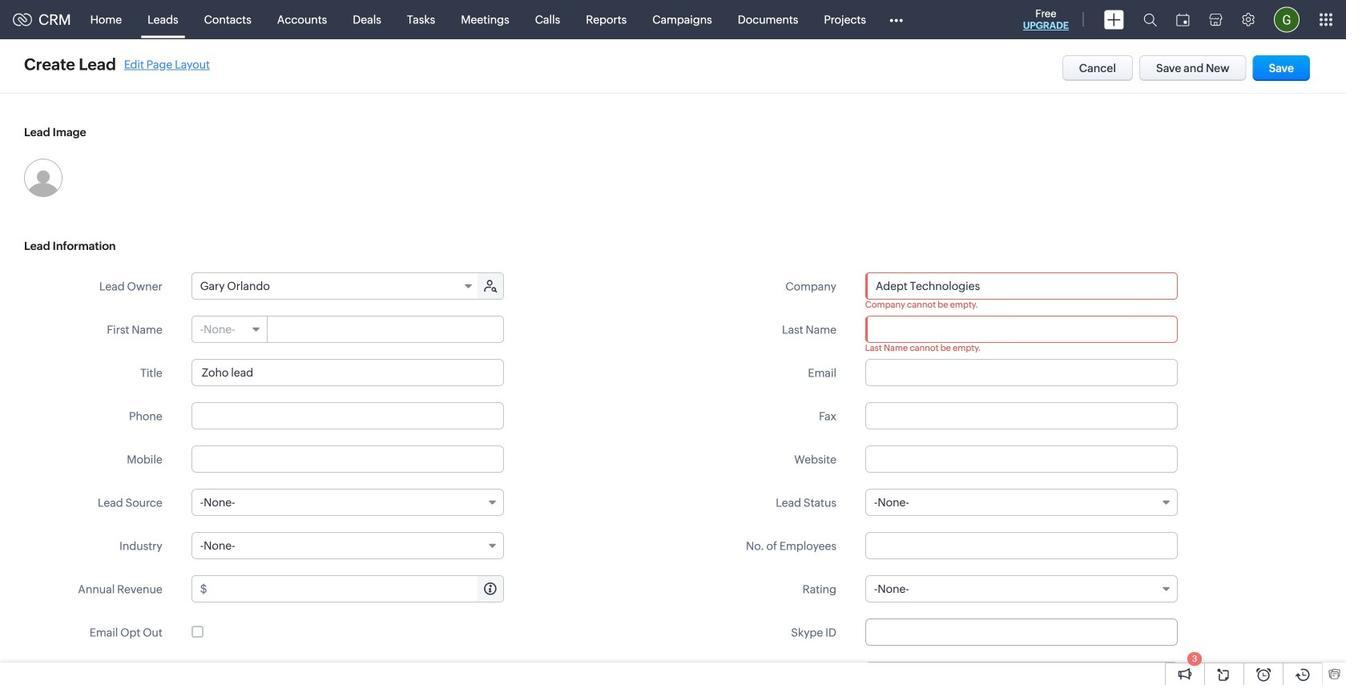 Task type: vqa. For each thing, say whether or not it's contained in the screenshot.
Deals
no



Task type: describe. For each thing, give the bounding box(es) containing it.
logo image
[[13, 13, 32, 26]]

search image
[[1144, 13, 1157, 26]]

Other Modules field
[[879, 7, 914, 32]]

profile element
[[1265, 0, 1310, 39]]

create menu image
[[1105, 10, 1125, 29]]

calendar image
[[1177, 13, 1190, 26]]



Task type: locate. For each thing, give the bounding box(es) containing it.
None text field
[[268, 317, 503, 342], [866, 359, 1178, 386], [191, 402, 504, 430], [866, 402, 1178, 430], [866, 446, 1178, 473], [866, 532, 1178, 560], [210, 576, 503, 602], [866, 619, 1178, 646], [866, 662, 1178, 685], [268, 317, 503, 342], [866, 359, 1178, 386], [191, 402, 504, 430], [866, 402, 1178, 430], [866, 446, 1178, 473], [866, 532, 1178, 560], [210, 576, 503, 602], [866, 619, 1178, 646], [866, 662, 1178, 685]]

image image
[[24, 159, 63, 197]]

profile image
[[1275, 7, 1300, 32]]

None field
[[192, 273, 479, 299], [867, 273, 1178, 299], [192, 317, 268, 342], [191, 489, 504, 516], [866, 489, 1178, 516], [191, 532, 504, 560], [866, 576, 1178, 603], [192, 273, 479, 299], [867, 273, 1178, 299], [192, 317, 268, 342], [191, 489, 504, 516], [866, 489, 1178, 516], [191, 532, 504, 560], [866, 576, 1178, 603]]

create menu element
[[1095, 0, 1134, 39]]

None text field
[[867, 273, 1178, 299], [866, 316, 1178, 343], [191, 359, 504, 386], [191, 446, 504, 473], [867, 273, 1178, 299], [866, 316, 1178, 343], [191, 359, 504, 386], [191, 446, 504, 473]]

search element
[[1134, 0, 1167, 39]]



